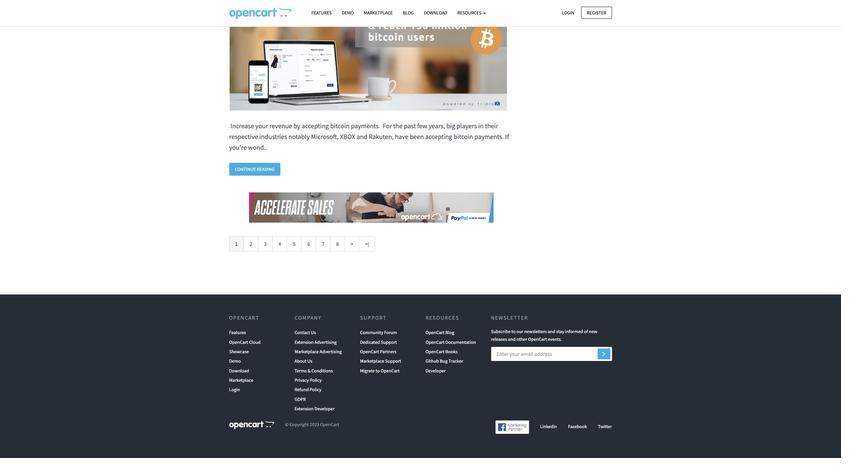 Task type: describe. For each thing, give the bounding box(es) containing it.
opencart books
[[426, 349, 458, 355]]

2
[[250, 241, 252, 247]]

gdpr
[[295, 396, 306, 402]]

opencart right 2023
[[320, 422, 339, 428]]

wond..
[[248, 143, 267, 151]]

github bug tracker link
[[426, 356, 463, 366]]

3 link
[[258, 236, 273, 252]]

extension advertising
[[295, 339, 337, 345]]

1 horizontal spatial developer
[[426, 368, 446, 374]]

marketplace for marketplace advertising
[[295, 349, 319, 355]]

migrate to opencart link
[[360, 366, 400, 376]]

opencart blog link
[[426, 328, 454, 337]]

1 horizontal spatial and
[[508, 336, 516, 342]]

our
[[517, 329, 523, 335]]

privacy
[[295, 377, 309, 383]]

terms
[[295, 368, 307, 374]]

angle right image
[[603, 350, 606, 358]]

few
[[417, 122, 427, 130]]

opencart partners link
[[360, 347, 397, 356]]

extension advertising link
[[295, 337, 337, 347]]

©
[[285, 422, 289, 428]]

community forum
[[360, 330, 397, 336]]

1 vertical spatial blog
[[446, 330, 454, 336]]

in
[[478, 122, 484, 130]]

opencart for opencart
[[229, 314, 259, 321]]

tracker
[[449, 358, 463, 364]]

twitter link
[[598, 424, 612, 430]]

respective
[[229, 132, 258, 141]]

migrate
[[360, 368, 375, 374]]

1 vertical spatial resources
[[426, 314, 459, 321]]

documentation
[[446, 339, 476, 345]]

5
[[293, 241, 296, 247]]

newsletter
[[491, 314, 528, 321]]

facebook link
[[568, 424, 587, 430]]

support for marketplace
[[385, 358, 401, 364]]

continue
[[235, 166, 256, 172]]

1 horizontal spatial accepting
[[425, 132, 453, 141]]

conditions
[[312, 368, 333, 374]]

refund policy
[[295, 387, 322, 393]]

showcase link
[[229, 347, 249, 356]]

us for contact us
[[311, 330, 316, 336]]

resources inside resources link
[[458, 10, 483, 16]]

advertising for extension advertising
[[315, 339, 337, 345]]

1 vertical spatial and
[[548, 329, 556, 335]]

download link for demo
[[229, 366, 249, 376]]

about us link
[[295, 356, 313, 366]]

opencart documentation
[[426, 339, 476, 345]]

about
[[295, 358, 307, 364]]

community
[[360, 330, 383, 336]]

refund
[[295, 387, 309, 393]]

advertising for marketplace advertising
[[320, 349, 342, 355]]

dedicated
[[360, 339, 380, 345]]

to for subscribe
[[512, 329, 516, 335]]

>|
[[365, 241, 369, 247]]

books
[[446, 349, 458, 355]]

1 horizontal spatial login
[[562, 10, 575, 16]]

extension for extension advertising
[[295, 339, 314, 345]]

6
[[307, 241, 310, 247]]

extension for extension developer
[[295, 406, 314, 412]]

stay
[[557, 329, 564, 335]]

1
[[235, 241, 238, 247]]

© copyright 2023 opencart
[[285, 422, 339, 428]]

8
[[336, 241, 339, 247]]

continue reading
[[235, 166, 275, 172]]

forum
[[384, 330, 397, 336]]

industries
[[259, 132, 287, 141]]

0 horizontal spatial marketplace link
[[229, 376, 253, 385]]

marketplace for the leftmost marketplace link
[[229, 377, 253, 383]]

0 horizontal spatial login link
[[229, 385, 240, 395]]

big
[[447, 122, 455, 130]]

have
[[395, 132, 409, 141]]

you're
[[229, 143, 247, 151]]

download for demo
[[229, 368, 249, 374]]

features link for opencart cloud
[[229, 328, 246, 337]]

opencart for opencart blog
[[426, 330, 445, 336]]

to for migrate
[[376, 368, 380, 374]]

features for demo
[[312, 10, 332, 16]]

opencart down marketplace support link
[[381, 368, 400, 374]]

features for opencart cloud
[[229, 330, 246, 336]]

terms & conditions link
[[295, 366, 333, 376]]

refund policy link
[[295, 385, 322, 395]]

us for about us
[[308, 358, 313, 364]]

> link
[[345, 236, 359, 252]]

0 horizontal spatial demo link
[[229, 356, 241, 366]]

blog link
[[398, 7, 419, 19]]

contact us link
[[295, 328, 316, 337]]

newsletters
[[524, 329, 547, 335]]

extension developer
[[295, 406, 335, 412]]

new
[[589, 329, 598, 335]]

and inside increase your revenue by accepting bitcoin payments   for the past few years, big players in their respective industries notably microsoft, xbox and rakuten, have been accepting bitcoin payments. if you're wond..
[[357, 132, 368, 141]]

marketplace support link
[[360, 356, 401, 366]]

opencart blog
[[426, 330, 454, 336]]

rakuten,
[[369, 132, 394, 141]]

1 horizontal spatial marketplace link
[[359, 7, 398, 19]]

>
[[351, 241, 353, 247]]

years,
[[429, 122, 445, 130]]

Enter your email address text field
[[491, 347, 612, 361]]

marketplace for the rightmost marketplace link
[[364, 10, 393, 16]]

opencart for opencart documentation
[[426, 339, 445, 345]]

subscribe to our newsletters and stay informed of new releases and other opencart events.
[[491, 329, 598, 342]]

by
[[294, 122, 300, 130]]

the
[[393, 122, 403, 130]]



Task type: locate. For each thing, give the bounding box(es) containing it.
1 vertical spatial login
[[229, 387, 240, 393]]

1 vertical spatial advertising
[[320, 349, 342, 355]]

0 horizontal spatial download
[[229, 368, 249, 374]]

register
[[587, 10, 606, 16]]

0 vertical spatial bitcoin
[[330, 122, 350, 130]]

support up partners
[[381, 339, 397, 345]]

revenue
[[270, 122, 292, 130]]

1 vertical spatial features link
[[229, 328, 246, 337]]

0 horizontal spatial blog
[[403, 10, 414, 16]]

1 vertical spatial download link
[[229, 366, 249, 376]]

terms & conditions
[[295, 368, 333, 374]]

opencart inside subscribe to our newsletters and stay informed of new releases and other opencart events.
[[528, 336, 547, 342]]

copyright
[[290, 422, 309, 428]]

&
[[308, 368, 311, 374]]

1 horizontal spatial features link
[[307, 7, 337, 19]]

0 horizontal spatial to
[[376, 368, 380, 374]]

1 vertical spatial marketplace link
[[229, 376, 253, 385]]

1 horizontal spatial demo
[[342, 10, 354, 16]]

0 vertical spatial support
[[360, 314, 387, 321]]

1 horizontal spatial features
[[312, 10, 332, 16]]

twitter
[[598, 424, 612, 430]]

developer down github
[[426, 368, 446, 374]]

and right xbox at the left
[[357, 132, 368, 141]]

register link
[[581, 7, 612, 19]]

0 vertical spatial policy
[[310, 377, 322, 383]]

download
[[424, 10, 447, 16], [229, 368, 249, 374]]

0 vertical spatial download link
[[419, 7, 453, 19]]

8 link
[[330, 236, 345, 252]]

1 horizontal spatial demo link
[[337, 7, 359, 19]]

7 link
[[316, 236, 331, 252]]

download for blog
[[424, 10, 447, 16]]

players
[[457, 122, 477, 130]]

reading
[[257, 166, 275, 172]]

to inside subscribe to our newsletters and stay informed of new releases and other opencart events.
[[512, 329, 516, 335]]

download link for blog
[[419, 7, 453, 19]]

opencart up github
[[426, 349, 445, 355]]

1 vertical spatial features
[[229, 330, 246, 336]]

marketplace up migrate
[[360, 358, 384, 364]]

7
[[322, 241, 325, 247]]

and left other
[[508, 336, 516, 342]]

0 horizontal spatial and
[[357, 132, 368, 141]]

0 vertical spatial features
[[312, 10, 332, 16]]

opencart down the newsletters
[[528, 336, 547, 342]]

subscribe
[[491, 329, 511, 335]]

events.
[[548, 336, 562, 342]]

contact us
[[295, 330, 316, 336]]

advertising up marketplace advertising
[[315, 339, 337, 345]]

features
[[312, 10, 332, 16], [229, 330, 246, 336]]

github
[[426, 358, 439, 364]]

accepting up "microsoft,"
[[302, 122, 329, 130]]

0 vertical spatial demo
[[342, 10, 354, 16]]

to left our
[[512, 329, 516, 335]]

gdpr link
[[295, 395, 306, 404]]

1 horizontal spatial download
[[424, 10, 447, 16]]

to
[[512, 329, 516, 335], [376, 368, 380, 374]]

1 vertical spatial us
[[308, 358, 313, 364]]

resources
[[458, 10, 483, 16], [426, 314, 459, 321]]

accepting down years,
[[425, 132, 453, 141]]

facebook marketing partner image
[[496, 420, 529, 434]]

1 vertical spatial login link
[[229, 385, 240, 395]]

dedicated support
[[360, 339, 397, 345]]

opencart - blog image
[[229, 7, 291, 19]]

0 horizontal spatial download link
[[229, 366, 249, 376]]

0 vertical spatial resources
[[458, 10, 483, 16]]

marketplace down showcase link
[[229, 377, 253, 383]]

dedicated support link
[[360, 337, 397, 347]]

marketplace inside marketplace link
[[364, 10, 393, 16]]

policy down terms & conditions link on the left bottom of page
[[310, 377, 322, 383]]

past
[[404, 122, 416, 130]]

2 link
[[244, 236, 258, 252]]

0 vertical spatial developer
[[426, 368, 446, 374]]

opencart inside 'link'
[[426, 339, 445, 345]]

extension down contact us link
[[295, 339, 314, 345]]

0 vertical spatial login link
[[556, 7, 580, 19]]

opencart down the dedicated
[[360, 349, 379, 355]]

advertising
[[315, 339, 337, 345], [320, 349, 342, 355]]

1 vertical spatial demo
[[229, 358, 241, 364]]

bitcoin up xbox at the left
[[330, 122, 350, 130]]

0 horizontal spatial developer
[[315, 406, 335, 412]]

contact
[[295, 330, 310, 336]]

1 vertical spatial download
[[229, 368, 249, 374]]

to down marketplace support link
[[376, 368, 380, 374]]

opencart down opencart blog link
[[426, 339, 445, 345]]

1 vertical spatial extension
[[295, 406, 314, 412]]

extension developer link
[[295, 404, 335, 414]]

community forum link
[[360, 328, 397, 337]]

0 vertical spatial advertising
[[315, 339, 337, 345]]

2023
[[310, 422, 319, 428]]

0 vertical spatial extension
[[295, 339, 314, 345]]

support down partners
[[385, 358, 401, 364]]

0 vertical spatial download
[[424, 10, 447, 16]]

2 vertical spatial and
[[508, 336, 516, 342]]

1 vertical spatial to
[[376, 368, 380, 374]]

advertising down extension advertising link
[[320, 349, 342, 355]]

been
[[410, 132, 424, 141]]

policy for privacy policy
[[310, 377, 322, 383]]

0 vertical spatial blog
[[403, 10, 414, 16]]

developer
[[426, 368, 446, 374], [315, 406, 335, 412]]

opencart for opencart partners
[[360, 349, 379, 355]]

1 extension from the top
[[295, 339, 314, 345]]

cloud
[[249, 339, 261, 345]]

download right blog link
[[424, 10, 447, 16]]

2 vertical spatial support
[[385, 358, 401, 364]]

0 horizontal spatial bitcoin
[[330, 122, 350, 130]]

opencart up opencart cloud
[[229, 314, 259, 321]]

notably
[[289, 132, 310, 141]]

resources link
[[453, 7, 491, 19]]

opencart documentation link
[[426, 337, 476, 347]]

payments.
[[475, 132, 504, 141]]

support inside "link"
[[381, 339, 397, 345]]

microsoft,
[[311, 132, 339, 141]]

xbox
[[340, 132, 355, 141]]

opencart cloud link
[[229, 337, 261, 347]]

marketplace advertising link
[[295, 347, 342, 356]]

policy
[[310, 377, 322, 383], [310, 387, 322, 393]]

0 horizontal spatial demo
[[229, 358, 241, 364]]

0 vertical spatial features link
[[307, 7, 337, 19]]

0 vertical spatial to
[[512, 329, 516, 335]]

blog
[[403, 10, 414, 16], [446, 330, 454, 336]]

download link
[[419, 7, 453, 19], [229, 366, 249, 376]]

1 horizontal spatial to
[[512, 329, 516, 335]]

marketplace left blog link
[[364, 10, 393, 16]]

1 vertical spatial policy
[[310, 387, 322, 393]]

policy for refund policy
[[310, 387, 322, 393]]

1 vertical spatial developer
[[315, 406, 335, 412]]

company
[[295, 314, 322, 321]]

2 policy from the top
[[310, 387, 322, 393]]

opencart for opencart cloud
[[229, 339, 248, 345]]

increase
[[231, 122, 254, 130]]

0 horizontal spatial accepting
[[302, 122, 329, 130]]

login link
[[556, 7, 580, 19], [229, 385, 240, 395]]

developer link
[[426, 366, 446, 376]]

us right about
[[308, 358, 313, 364]]

marketplace for marketplace support
[[360, 358, 384, 364]]

increase your revenue by accepting bitcoin payments image
[[229, 0, 507, 110]]

1 horizontal spatial download link
[[419, 7, 453, 19]]

>| link
[[359, 236, 375, 252]]

and up events.
[[548, 329, 556, 335]]

your
[[255, 122, 268, 130]]

features link for demo
[[307, 7, 337, 19]]

marketplace up about us
[[295, 349, 319, 355]]

login
[[562, 10, 575, 16], [229, 387, 240, 393]]

support up community on the left of the page
[[360, 314, 387, 321]]

migrate to opencart
[[360, 368, 400, 374]]

increase your revenue by accepting bitcoin payments   for the past few years, big players in their respective industries notably microsoft, xbox and rakuten, have been accepting bitcoin payments. if you're wond..
[[229, 122, 509, 151]]

0 vertical spatial and
[[357, 132, 368, 141]]

0 vertical spatial marketplace link
[[359, 7, 398, 19]]

0 horizontal spatial features
[[229, 330, 246, 336]]

opencart up opencart documentation at the right bottom
[[426, 330, 445, 336]]

if
[[505, 132, 509, 141]]

0 horizontal spatial login
[[229, 387, 240, 393]]

2 horizontal spatial and
[[548, 329, 556, 335]]

marketplace inside marketplace support link
[[360, 358, 384, 364]]

download down showcase link
[[229, 368, 249, 374]]

marketplace inside marketplace advertising link
[[295, 349, 319, 355]]

extension down gdpr link at the left bottom of the page
[[295, 406, 314, 412]]

0 vertical spatial demo link
[[337, 7, 359, 19]]

1 policy from the top
[[310, 377, 322, 383]]

showcase
[[229, 349, 249, 355]]

4 link
[[273, 236, 287, 252]]

github bug tracker
[[426, 358, 463, 364]]

bitcoin down players
[[454, 132, 473, 141]]

0 horizontal spatial features link
[[229, 328, 246, 337]]

us up extension advertising
[[311, 330, 316, 336]]

1 vertical spatial demo link
[[229, 356, 241, 366]]

0 vertical spatial login
[[562, 10, 575, 16]]

opencart books link
[[426, 347, 458, 356]]

linkedin
[[540, 424, 557, 430]]

developer up 2023
[[315, 406, 335, 412]]

0 vertical spatial accepting
[[302, 122, 329, 130]]

opencart image
[[229, 420, 274, 429]]

marketplace advertising
[[295, 349, 342, 355]]

0 vertical spatial us
[[311, 330, 316, 336]]

bug
[[440, 358, 448, 364]]

2 extension from the top
[[295, 406, 314, 412]]

1 horizontal spatial login link
[[556, 7, 580, 19]]

1 horizontal spatial blog
[[446, 330, 454, 336]]

other
[[517, 336, 527, 342]]

marketplace link
[[359, 7, 398, 19], [229, 376, 253, 385]]

features link
[[307, 7, 337, 19], [229, 328, 246, 337]]

marketplace support
[[360, 358, 401, 364]]

1 vertical spatial support
[[381, 339, 397, 345]]

us
[[311, 330, 316, 336], [308, 358, 313, 364]]

3
[[264, 241, 267, 247]]

partners
[[380, 349, 397, 355]]

opencart for opencart books
[[426, 349, 445, 355]]

1 vertical spatial bitcoin
[[454, 132, 473, 141]]

1 vertical spatial accepting
[[425, 132, 453, 141]]

their
[[485, 122, 498, 130]]

opencart up showcase
[[229, 339, 248, 345]]

about us
[[295, 358, 313, 364]]

support for dedicated
[[381, 339, 397, 345]]

privacy policy
[[295, 377, 322, 383]]

1 horizontal spatial bitcoin
[[454, 132, 473, 141]]

policy down the privacy policy link
[[310, 387, 322, 393]]



Task type: vqa. For each thing, say whether or not it's contained in the screenshot.
Community
yes



